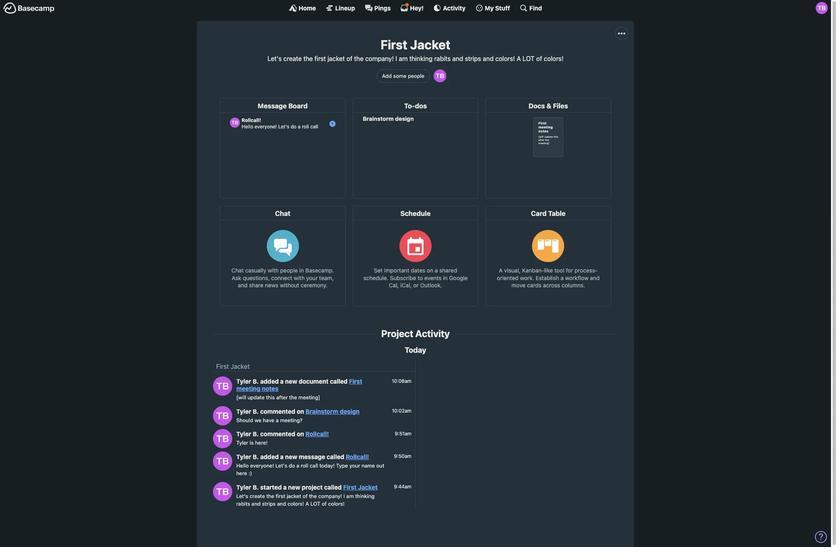 Task type: describe. For each thing, give the bounding box(es) containing it.
hello
[[236, 463, 249, 469]]

document
[[299, 378, 329, 386]]

message
[[299, 454, 325, 461]]

first for first jacket let's create the first jacket of the company! i am thinking rabits and strips and colors! a lot of colors!
[[381, 37, 408, 52]]

added for document
[[260, 378, 279, 386]]

10:02am
[[392, 409, 412, 415]]

should
[[236, 418, 253, 424]]

let's for first
[[268, 55, 282, 62]]

1 horizontal spatial first jacket link
[[343, 484, 378, 492]]

10:08am
[[392, 379, 412, 385]]

main element
[[0, 0, 831, 16]]

roll
[[301, 463, 308, 469]]

project
[[381, 328, 413, 340]]

[will update this after the meeting]
[[236, 395, 320, 401]]

tyler for tyler b. commented on rollcall!
[[236, 431, 251, 438]]

i inside first jacket let's create the first jacket of the company! i am thinking rabits and strips and colors! a lot of colors!
[[396, 55, 397, 62]]

jacket for first jacket
[[231, 364, 250, 371]]

add some people
[[382, 73, 425, 79]]

called for project
[[324, 484, 342, 492]]

my stuff button
[[475, 4, 510, 12]]

tyler for tyler b. added a new document called
[[236, 378, 251, 386]]

added for message
[[260, 454, 279, 461]]

rollcall! link for tyler b. added a new message called
[[346, 454, 369, 461]]

pings button
[[365, 4, 391, 12]]

called for message
[[327, 454, 344, 461]]

lot inside the let's create the first jacket of the company! i am thinking rabits and strips and colors! a lot of colors!
[[311, 501, 320, 508]]

a for project
[[283, 484, 287, 492]]

activity link
[[433, 4, 466, 12]]

home
[[299, 4, 316, 11]]

10:02am element
[[392, 409, 412, 415]]

i inside the let's create the first jacket of the company! i am thinking rabits and strips and colors! a lot of colors!
[[344, 494, 345, 500]]

thinking inside first jacket let's create the first jacket of the company! i am thinking rabits and strips and colors! a lot of colors!
[[409, 55, 433, 62]]

let's for hello
[[276, 463, 287, 469]]

here
[[236, 471, 247, 477]]

a inside first jacket let's create the first jacket of the company! i am thinking rabits and strips and colors! a lot of colors!
[[517, 55, 521, 62]]

tyler b. commented on rollcall!
[[236, 431, 329, 438]]

have
[[263, 418, 274, 424]]

rabits inside the let's create the first jacket of the company! i am thinking rabits and strips and colors! a lot of colors!
[[236, 501, 250, 508]]

am inside first jacket let's create the first jacket of the company! i am thinking rabits and strips and colors! a lot of colors!
[[399, 55, 408, 62]]

today!
[[320, 463, 335, 469]]

tyler black image for tyler b. commented on rollcall!
[[213, 430, 232, 449]]

hey!
[[410, 4, 424, 11]]

b. for tyler b. commented on brainstorm design
[[253, 408, 259, 416]]

1 vertical spatial activity
[[415, 328, 450, 340]]

first inside the let's create the first jacket of the company! i am thinking rabits and strips and colors! a lot of colors!
[[276, 494, 285, 500]]

tyler for tyler b. added a new message called rollcall!
[[236, 454, 251, 461]]

first jacket
[[216, 364, 250, 371]]

strips inside first jacket let's create the first jacket of the company! i am thinking rabits and strips and colors! a lot of colors!
[[465, 55, 481, 62]]

first meeting notes link
[[236, 378, 362, 393]]

today
[[405, 346, 426, 355]]

on for brainstorm
[[297, 408, 304, 416]]

home link
[[289, 4, 316, 12]]

my
[[485, 4, 494, 11]]

stuff
[[495, 4, 510, 11]]

here!
[[255, 440, 268, 447]]

called for document
[[330, 378, 348, 386]]

9:51am element
[[395, 431, 412, 437]]

10:08am element
[[392, 379, 412, 385]]

after
[[276, 395, 288, 401]]

project activity
[[381, 328, 450, 340]]

a for document
[[280, 378, 284, 386]]

company! inside first jacket let's create the first jacket of the company! i am thinking rabits and strips and colors! a lot of colors!
[[365, 55, 394, 62]]

jacket inside first jacket let's create the first jacket of the company! i am thinking rabits and strips and colors! a lot of colors!
[[328, 55, 345, 62]]

tyler is here!
[[236, 440, 268, 447]]

9:51am
[[395, 431, 412, 437]]

tyler black image
[[434, 70, 447, 83]]

on for rollcall!
[[297, 431, 304, 438]]

commented for brainstorm design
[[260, 408, 295, 416]]

find button
[[520, 4, 542, 12]]

notes
[[262, 386, 278, 393]]

people
[[408, 73, 425, 79]]

meeting]
[[299, 395, 320, 401]]

2 vertical spatial jacket
[[358, 484, 378, 492]]



Task type: vqa. For each thing, say whether or not it's contained in the screenshot.
here!
yes



Task type: locate. For each thing, give the bounding box(es) containing it.
new for document
[[285, 378, 297, 386]]

started
[[260, 484, 282, 492]]

1 vertical spatial am
[[346, 494, 354, 500]]

added
[[260, 378, 279, 386], [260, 454, 279, 461]]

tyler b. commented on brainstorm design
[[236, 408, 360, 416]]

add some people link
[[377, 70, 430, 83]]

let's create the first jacket of the company! i am thinking rabits and strips and colors! a lot of colors!
[[236, 494, 375, 508]]

strips
[[465, 55, 481, 62], [262, 501, 276, 508]]

pings
[[374, 4, 391, 11]]

find
[[530, 4, 542, 11]]

jacket for first jacket let's create the first jacket of the company! i am thinking rabits and strips and colors! a lot of colors!
[[410, 37, 451, 52]]

0 horizontal spatial create
[[250, 494, 265, 500]]

company! down the project
[[318, 494, 342, 500]]

call
[[310, 463, 318, 469]]

brainstorm design link
[[306, 408, 360, 416]]

3 tyler from the top
[[236, 431, 251, 438]]

0 horizontal spatial lot
[[311, 501, 320, 508]]

switch accounts image
[[3, 2, 55, 14]]

0 horizontal spatial rollcall!
[[306, 431, 329, 438]]

0 horizontal spatial rollcall! link
[[306, 431, 329, 438]]

1 vertical spatial rabits
[[236, 501, 250, 508]]

9:50am element
[[394, 454, 412, 460]]

2 horizontal spatial jacket
[[410, 37, 451, 52]]

2 vertical spatial called
[[324, 484, 342, 492]]

tyler for tyler b. started a new project called first jacket
[[236, 484, 251, 492]]

1 commented from the top
[[260, 408, 295, 416]]

create inside the let's create the first jacket of the company! i am thinking rabits and strips and colors! a lot of colors!
[[250, 494, 265, 500]]

5 tyler from the top
[[236, 454, 251, 461]]

a for message
[[280, 454, 284, 461]]

1 vertical spatial company!
[[318, 494, 342, 500]]

0 vertical spatial first jacket link
[[216, 364, 250, 371]]

1 added from the top
[[260, 378, 279, 386]]

a inside hello everyone! let's do a roll call today! type your name out here :)
[[297, 463, 299, 469]]

thinking down name
[[355, 494, 375, 500]]

activity left my
[[443, 4, 466, 11]]

0 vertical spatial new
[[285, 378, 297, 386]]

a right do at the bottom of the page
[[297, 463, 299, 469]]

tyler b. started a new project called first jacket
[[236, 484, 378, 492]]

rollcall!
[[306, 431, 329, 438], [346, 454, 369, 461]]

first inside first jacket let's create the first jacket of the company! i am thinking rabits and strips and colors! a lot of colors!
[[315, 55, 326, 62]]

0 vertical spatial rabits
[[434, 55, 451, 62]]

brainstorm
[[306, 408, 338, 416]]

meeting?
[[280, 418, 303, 424]]

tyler up is
[[236, 431, 251, 438]]

let's inside hello everyone! let's do a roll call today! type your name out here :)
[[276, 463, 287, 469]]

commented
[[260, 408, 295, 416], [260, 431, 295, 438]]

let's inside the let's create the first jacket of the company! i am thinking rabits and strips and colors! a lot of colors!
[[236, 494, 248, 500]]

1 b. from the top
[[253, 378, 259, 386]]

b. for tyler b. commented on rollcall!
[[253, 431, 259, 438]]

colors!
[[496, 55, 515, 62], [544, 55, 564, 62], [288, 501, 304, 508], [328, 501, 345, 508]]

new up the let's create the first jacket of the company! i am thinking rabits and strips and colors! a lot of colors!
[[288, 484, 300, 492]]

[will
[[236, 395, 246, 401]]

first inside first jacket let's create the first jacket of the company! i am thinking rabits and strips and colors! a lot of colors!
[[381, 37, 408, 52]]

b.
[[253, 378, 259, 386], [253, 408, 259, 416], [253, 431, 259, 438], [253, 454, 259, 461], [253, 484, 259, 492]]

first
[[315, 55, 326, 62], [276, 494, 285, 500]]

1 horizontal spatial create
[[283, 55, 302, 62]]

2 b. from the top
[[253, 408, 259, 416]]

commented down should we have a meeting?
[[260, 431, 295, 438]]

2 vertical spatial let's
[[236, 494, 248, 500]]

b. up update
[[253, 378, 259, 386]]

tyler
[[236, 378, 251, 386], [236, 408, 251, 416], [236, 431, 251, 438], [236, 440, 248, 447], [236, 454, 251, 461], [236, 484, 251, 492]]

0 vertical spatial thinking
[[409, 55, 433, 62]]

1 vertical spatial a
[[306, 501, 309, 508]]

first for first jacket
[[216, 364, 229, 371]]

0 horizontal spatial a
[[306, 501, 309, 508]]

0 horizontal spatial am
[[346, 494, 354, 500]]

0 horizontal spatial strips
[[262, 501, 276, 508]]

a inside the let's create the first jacket of the company! i am thinking rabits and strips and colors! a lot of colors!
[[306, 501, 309, 508]]

b. up we
[[253, 408, 259, 416]]

0 vertical spatial rollcall!
[[306, 431, 329, 438]]

called up type
[[327, 454, 344, 461]]

1 vertical spatial i
[[344, 494, 345, 500]]

we
[[255, 418, 262, 424]]

thinking inside the let's create the first jacket of the company! i am thinking rabits and strips and colors! a lot of colors!
[[355, 494, 375, 500]]

2 commented from the top
[[260, 431, 295, 438]]

the
[[304, 55, 313, 62], [354, 55, 364, 62], [289, 395, 297, 401], [266, 494, 274, 500], [309, 494, 317, 500]]

tyler black image for tyler b. commented on brainstorm design
[[213, 407, 232, 426]]

jacket inside the let's create the first jacket of the company! i am thinking rabits and strips and colors! a lot of colors!
[[287, 494, 301, 500]]

tyler left is
[[236, 440, 248, 447]]

1 vertical spatial strips
[[262, 501, 276, 508]]

1 horizontal spatial strips
[[465, 55, 481, 62]]

a
[[517, 55, 521, 62], [306, 501, 309, 508]]

rollcall! down brainstorm
[[306, 431, 329, 438]]

1 vertical spatial let's
[[276, 463, 287, 469]]

is
[[250, 440, 254, 447]]

9:44am
[[394, 485, 412, 491]]

0 horizontal spatial thinking
[[355, 494, 375, 500]]

let's
[[268, 55, 282, 62], [276, 463, 287, 469], [236, 494, 248, 500]]

lot
[[523, 55, 535, 62], [311, 501, 320, 508]]

create inside first jacket let's create the first jacket of the company! i am thinking rabits and strips and colors! a lot of colors!
[[283, 55, 302, 62]]

0 horizontal spatial jacket
[[231, 364, 250, 371]]

0 vertical spatial jacket
[[328, 55, 345, 62]]

1 horizontal spatial company!
[[365, 55, 394, 62]]

hello everyone! let's do a roll call today! type your name out here :)
[[236, 463, 384, 477]]

1 vertical spatial first
[[276, 494, 285, 500]]

9:50am
[[394, 454, 412, 460]]

0 horizontal spatial rabits
[[236, 501, 250, 508]]

added up everyone!
[[260, 454, 279, 461]]

0 vertical spatial strips
[[465, 55, 481, 62]]

commented up should we have a meeting?
[[260, 408, 295, 416]]

rollcall! link for tyler b. commented on
[[306, 431, 329, 438]]

jacket down name
[[358, 484, 378, 492]]

0 vertical spatial am
[[399, 55, 408, 62]]

1 vertical spatial jacket
[[231, 364, 250, 371]]

lot inside first jacket let's create the first jacket of the company! i am thinking rabits and strips and colors! a lot of colors!
[[523, 55, 535, 62]]

called right document
[[330, 378, 348, 386]]

new up do at the bottom of the page
[[285, 454, 297, 461]]

b. for tyler b. started a new project called first jacket
[[253, 484, 259, 492]]

rabits up tyler black icon
[[434, 55, 451, 62]]

on down the meeting?
[[297, 431, 304, 438]]

1 vertical spatial called
[[327, 454, 344, 461]]

called right the project
[[324, 484, 342, 492]]

create
[[283, 55, 302, 62], [250, 494, 265, 500]]

4 b. from the top
[[253, 454, 259, 461]]

first jacket link
[[216, 364, 250, 371], [343, 484, 378, 492]]

1 horizontal spatial a
[[517, 55, 521, 62]]

1 vertical spatial rollcall! link
[[346, 454, 369, 461]]

i up some
[[396, 55, 397, 62]]

activity
[[443, 4, 466, 11], [415, 328, 450, 340]]

company! up "add" at the top of the page
[[365, 55, 394, 62]]

meeting
[[236, 386, 260, 393]]

0 horizontal spatial first
[[276, 494, 285, 500]]

first meeting notes
[[236, 378, 362, 393]]

tyler black image for tyler b. added a new message called rollcall!
[[213, 452, 232, 472]]

1 on from the top
[[297, 408, 304, 416]]

1 vertical spatial added
[[260, 454, 279, 461]]

tyler black image for tyler b. started a new project called first jacket
[[213, 483, 232, 502]]

6 tyler from the top
[[236, 484, 251, 492]]

name
[[362, 463, 375, 469]]

jacket up meeting
[[231, 364, 250, 371]]

0 vertical spatial rollcall! link
[[306, 431, 329, 438]]

new up after on the bottom left of page
[[285, 378, 297, 386]]

rollcall! up your
[[346, 454, 369, 461]]

1 horizontal spatial am
[[399, 55, 408, 62]]

first inside first meeting notes
[[349, 378, 362, 386]]

on up the meeting?
[[297, 408, 304, 416]]

am down your
[[346, 494, 354, 500]]

2 on from the top
[[297, 431, 304, 438]]

1 horizontal spatial lot
[[523, 55, 535, 62]]

should we have a meeting?
[[236, 418, 303, 424]]

1 horizontal spatial jacket
[[328, 55, 345, 62]]

activity up today
[[415, 328, 450, 340]]

1 horizontal spatial first
[[315, 55, 326, 62]]

first jacket link down your
[[343, 484, 378, 492]]

rabits down here
[[236, 501, 250, 508]]

jacket up tyler black icon
[[410, 37, 451, 52]]

b. up tyler is here!
[[253, 431, 259, 438]]

a right notes on the left of page
[[280, 378, 284, 386]]

0 vertical spatial commented
[[260, 408, 295, 416]]

b. left started on the bottom left of the page
[[253, 484, 259, 492]]

strips inside the let's create the first jacket of the company! i am thinking rabits and strips and colors! a lot of colors!
[[262, 501, 276, 508]]

0 horizontal spatial company!
[[318, 494, 342, 500]]

0 horizontal spatial first jacket link
[[216, 364, 250, 371]]

type
[[336, 463, 348, 469]]

1 vertical spatial create
[[250, 494, 265, 500]]

this
[[266, 395, 275, 401]]

1 horizontal spatial rabits
[[434, 55, 451, 62]]

your
[[350, 463, 360, 469]]

0 vertical spatial i
[[396, 55, 397, 62]]

of
[[347, 55, 353, 62], [536, 55, 542, 62], [303, 494, 308, 500], [322, 501, 327, 508]]

company! inside the let's create the first jacket of the company! i am thinking rabits and strips and colors! a lot of colors!
[[318, 494, 342, 500]]

project
[[302, 484, 323, 492]]

0 vertical spatial activity
[[443, 4, 466, 11]]

lineup
[[335, 4, 355, 11]]

rollcall! link
[[306, 431, 329, 438], [346, 454, 369, 461]]

0 vertical spatial let's
[[268, 55, 282, 62]]

b. for tyler b. added a new document called
[[253, 378, 259, 386]]

1 vertical spatial commented
[[260, 431, 295, 438]]

1 tyler from the top
[[236, 378, 251, 386]]

rabits
[[434, 55, 451, 62], [236, 501, 250, 508]]

hey! button
[[401, 3, 424, 12]]

am
[[399, 55, 408, 62], [346, 494, 354, 500]]

0 vertical spatial jacket
[[410, 37, 451, 52]]

0 vertical spatial first
[[315, 55, 326, 62]]

1 vertical spatial first jacket link
[[343, 484, 378, 492]]

lineup link
[[326, 4, 355, 12]]

2 vertical spatial new
[[288, 484, 300, 492]]

:)
[[249, 471, 252, 477]]

tyler up should at left
[[236, 408, 251, 416]]

jacket inside first jacket let's create the first jacket of the company! i am thinking rabits and strips and colors! a lot of colors!
[[410, 37, 451, 52]]

company!
[[365, 55, 394, 62], [318, 494, 342, 500]]

called
[[330, 378, 348, 386], [327, 454, 344, 461], [324, 484, 342, 492]]

a down tyler b. commented on rollcall!
[[280, 454, 284, 461]]

3 b. from the top
[[253, 431, 259, 438]]

tyler up hello
[[236, 454, 251, 461]]

9:44am element
[[394, 485, 412, 491]]

out
[[376, 463, 384, 469]]

tyler black image
[[816, 2, 828, 14], [213, 377, 232, 396], [213, 407, 232, 426], [213, 430, 232, 449], [213, 452, 232, 472], [213, 483, 232, 502]]

0 horizontal spatial jacket
[[287, 494, 301, 500]]

0 vertical spatial company!
[[365, 55, 394, 62]]

added up this
[[260, 378, 279, 386]]

i down type
[[344, 494, 345, 500]]

1 vertical spatial jacket
[[287, 494, 301, 500]]

a right have
[[276, 418, 279, 424]]

do
[[289, 463, 295, 469]]

1 horizontal spatial rollcall!
[[346, 454, 369, 461]]

first jacket link up meeting
[[216, 364, 250, 371]]

tyler b. added a new message called rollcall!
[[236, 454, 369, 461]]

tyler up [will
[[236, 378, 251, 386]]

update
[[248, 395, 265, 401]]

5 b. from the top
[[253, 484, 259, 492]]

rabits inside first jacket let's create the first jacket of the company! i am thinking rabits and strips and colors! a lot of colors!
[[434, 55, 451, 62]]

a right started on the bottom left of the page
[[283, 484, 287, 492]]

design
[[340, 408, 360, 416]]

rollcall! link down brainstorm
[[306, 431, 329, 438]]

am inside the let's create the first jacket of the company! i am thinking rabits and strips and colors! a lot of colors!
[[346, 494, 354, 500]]

a
[[280, 378, 284, 386], [276, 418, 279, 424], [280, 454, 284, 461], [297, 463, 299, 469], [283, 484, 287, 492]]

0 vertical spatial on
[[297, 408, 304, 416]]

thinking up people
[[409, 55, 433, 62]]

1 vertical spatial thinking
[[355, 494, 375, 500]]

first for first meeting notes
[[349, 378, 362, 386]]

thinking
[[409, 55, 433, 62], [355, 494, 375, 500]]

b. for tyler b. added a new message called rollcall!
[[253, 454, 259, 461]]

1 horizontal spatial jacket
[[358, 484, 378, 492]]

1 horizontal spatial i
[[396, 55, 397, 62]]

am up add some people
[[399, 55, 408, 62]]

0 vertical spatial a
[[517, 55, 521, 62]]

1 vertical spatial rollcall!
[[346, 454, 369, 461]]

4 tyler from the top
[[236, 440, 248, 447]]

tyler for tyler is here!
[[236, 440, 248, 447]]

1 vertical spatial lot
[[311, 501, 320, 508]]

tyler for tyler b. commented on brainstorm design
[[236, 408, 251, 416]]

new for message
[[285, 454, 297, 461]]

some
[[393, 73, 407, 79]]

commented for rollcall!
[[260, 431, 295, 438]]

my stuff
[[485, 4, 510, 11]]

1 horizontal spatial thinking
[[409, 55, 433, 62]]

jacket
[[410, 37, 451, 52], [231, 364, 250, 371], [358, 484, 378, 492]]

1 horizontal spatial rollcall! link
[[346, 454, 369, 461]]

b. up everyone!
[[253, 454, 259, 461]]

2 tyler from the top
[[236, 408, 251, 416]]

let's inside first jacket let's create the first jacket of the company! i am thinking rabits and strips and colors! a lot of colors!
[[268, 55, 282, 62]]

0 vertical spatial create
[[283, 55, 302, 62]]

1 vertical spatial on
[[297, 431, 304, 438]]

0 horizontal spatial i
[[344, 494, 345, 500]]

0 vertical spatial added
[[260, 378, 279, 386]]

tyler down here
[[236, 484, 251, 492]]

i
[[396, 55, 397, 62], [344, 494, 345, 500]]

tyler b. added a new document called
[[236, 378, 349, 386]]

add
[[382, 73, 392, 79]]

new for project
[[288, 484, 300, 492]]

rollcall! link up your
[[346, 454, 369, 461]]

activity inside activity link
[[443, 4, 466, 11]]

0 vertical spatial called
[[330, 378, 348, 386]]

and
[[452, 55, 463, 62], [483, 55, 494, 62], [252, 501, 261, 508], [277, 501, 286, 508]]

everyone!
[[250, 463, 274, 469]]

0 vertical spatial lot
[[523, 55, 535, 62]]

1 vertical spatial new
[[285, 454, 297, 461]]

jacket
[[328, 55, 345, 62], [287, 494, 301, 500]]

new
[[285, 378, 297, 386], [285, 454, 297, 461], [288, 484, 300, 492]]

2 added from the top
[[260, 454, 279, 461]]

on
[[297, 408, 304, 416], [297, 431, 304, 438]]

first jacket let's create the first jacket of the company! i am thinking rabits and strips and colors! a lot of colors!
[[268, 37, 564, 62]]



